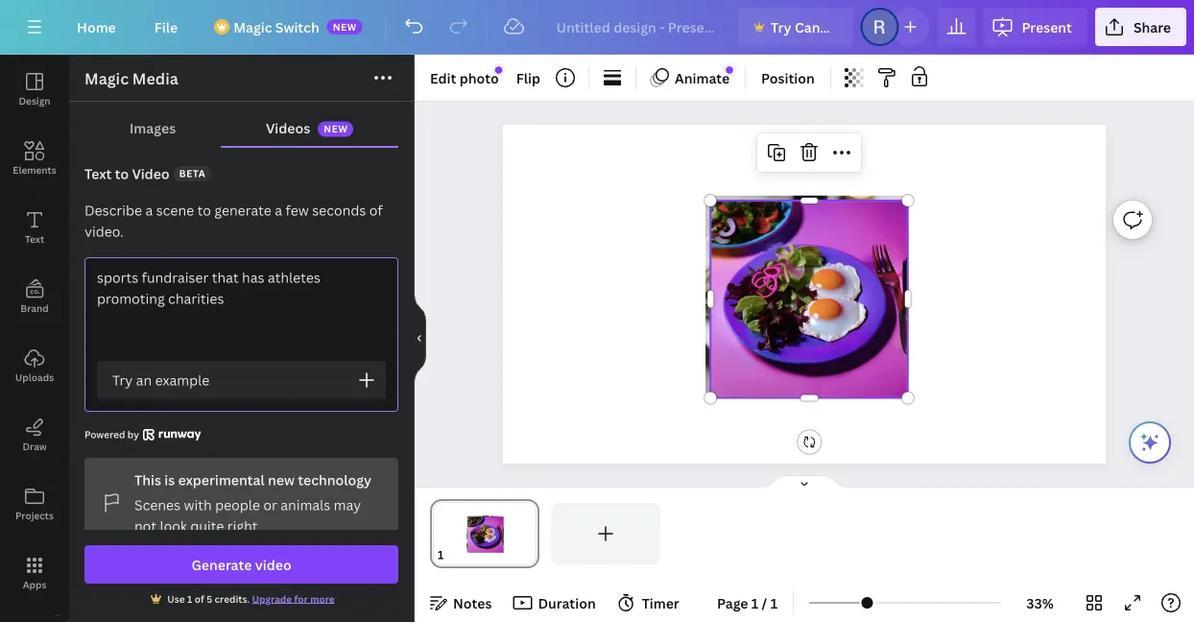 Task type: vqa. For each thing, say whether or not it's contained in the screenshot.
Create a team in the left of the page
no



Task type: describe. For each thing, give the bounding box(es) containing it.
an
[[136, 371, 152, 389]]

media
[[132, 68, 178, 89]]

look
[[160, 517, 187, 535]]

Design title text field
[[541, 8, 731, 46]]

page
[[717, 594, 748, 612]]

1 for of
[[187, 592, 192, 605]]

1 for /
[[751, 594, 759, 612]]

experimental
[[178, 471, 265, 489]]

main menu bar
[[0, 0, 1194, 55]]

video
[[132, 165, 170, 183]]

quite
[[190, 517, 224, 535]]

right.
[[227, 517, 262, 535]]

design button
[[0, 55, 69, 124]]

new image for animate
[[726, 66, 733, 74]]

video.
[[84, 222, 124, 240]]

try an example button
[[97, 361, 386, 399]]

present button
[[983, 8, 1087, 46]]

share
[[1134, 18, 1171, 36]]

text for text to video beta
[[84, 165, 112, 183]]

apps button
[[0, 539, 69, 608]]

hide pages image
[[758, 474, 850, 490]]

may
[[334, 496, 361, 514]]

by
[[127, 428, 139, 441]]

elements
[[13, 163, 56, 176]]

technology
[[298, 471, 372, 489]]

credits.
[[215, 592, 250, 605]]

flip button
[[508, 62, 548, 93]]

draw button
[[0, 400, 69, 469]]

animals
[[281, 496, 330, 514]]

timer button
[[611, 587, 687, 618]]

generate
[[214, 201, 271, 219]]

for
[[294, 592, 308, 605]]

notes button
[[422, 587, 500, 618]]

to inside 'describe a scene to generate a few seconds of video.'
[[197, 201, 211, 219]]

2 horizontal spatial 1
[[771, 594, 778, 612]]

text for text
[[25, 232, 44, 245]]

canva
[[795, 18, 835, 36]]

text to video beta
[[84, 165, 206, 183]]

magic for magic switch
[[233, 18, 272, 36]]

uploads button
[[0, 331, 69, 400]]

new inside main menu bar
[[333, 20, 357, 33]]

flip
[[516, 69, 540, 87]]

text button
[[0, 193, 69, 262]]

share button
[[1095, 8, 1186, 46]]

videos
[[266, 119, 310, 137]]

position button
[[754, 62, 822, 93]]

duration
[[538, 594, 596, 612]]

apps
[[23, 578, 46, 591]]

use
[[167, 592, 185, 605]]

home
[[77, 18, 116, 36]]

file button
[[139, 8, 193, 46]]

page 1 / 1
[[717, 594, 778, 612]]

timer
[[642, 594, 679, 612]]

people
[[215, 496, 260, 514]]

switch
[[275, 18, 319, 36]]

notes
[[453, 594, 492, 612]]

seconds
[[312, 201, 366, 219]]

describe
[[84, 201, 142, 219]]

is
[[164, 471, 175, 489]]

hide image
[[414, 292, 426, 384]]

33%
[[1026, 594, 1054, 612]]

elements button
[[0, 124, 69, 193]]

1 a from the left
[[145, 201, 153, 219]]

few
[[286, 201, 309, 219]]

2 a from the left
[[275, 201, 282, 219]]

photo
[[460, 69, 499, 87]]

this
[[134, 471, 161, 489]]

file
[[154, 18, 178, 36]]

try an example
[[112, 371, 210, 389]]

generate
[[191, 555, 252, 574]]

design
[[19, 94, 50, 107]]

edit
[[430, 69, 456, 87]]

describe a scene to generate a few seconds of video.
[[84, 201, 383, 240]]



Task type: locate. For each thing, give the bounding box(es) containing it.
1 vertical spatial of
[[195, 592, 204, 605]]

video
[[255, 555, 291, 574]]

powered
[[84, 428, 125, 441]]

text up 'describe'
[[84, 165, 112, 183]]

page 1 image
[[430, 503, 539, 564]]

0 vertical spatial text
[[84, 165, 112, 183]]

brand
[[20, 301, 49, 314]]

new image inside edit photo dropdown button
[[495, 66, 503, 74]]

home link
[[61, 8, 131, 46]]

new image left flip
[[495, 66, 503, 74]]

a
[[145, 201, 153, 219], [275, 201, 282, 219]]

not
[[134, 517, 157, 535]]

1 left /
[[751, 594, 759, 612]]

magic for magic media
[[84, 68, 129, 89]]

edit photo
[[430, 69, 499, 87]]

0 horizontal spatial to
[[115, 165, 129, 183]]

text up brand button
[[25, 232, 44, 245]]

magic inside main menu bar
[[233, 18, 272, 36]]

this is experimental new technology scenes with people or animals may not look quite right.
[[134, 471, 372, 535]]

magic media
[[84, 68, 178, 89]]

pro
[[839, 18, 861, 36]]

try
[[771, 18, 792, 36], [112, 371, 133, 389]]

0 horizontal spatial new image
[[495, 66, 503, 74]]

images button
[[84, 109, 221, 146]]

generate video
[[191, 555, 291, 574]]

beta
[[179, 167, 206, 180]]

1 horizontal spatial of
[[369, 201, 383, 219]]

scenes
[[134, 496, 181, 514]]

1 horizontal spatial to
[[197, 201, 211, 219]]

1 horizontal spatial a
[[275, 201, 282, 219]]

try left canva
[[771, 18, 792, 36]]

more
[[310, 592, 335, 605]]

2 new image from the left
[[495, 66, 503, 74]]

1 vertical spatial new
[[324, 123, 348, 136]]

of left 5
[[195, 592, 204, 605]]

magic left "switch"
[[233, 18, 272, 36]]

1 horizontal spatial try
[[771, 18, 792, 36]]

example
[[155, 371, 210, 389]]

to left the video
[[115, 165, 129, 183]]

0 horizontal spatial text
[[25, 232, 44, 245]]

duration button
[[507, 587, 603, 618]]

try for try canva pro
[[771, 18, 792, 36]]

1 vertical spatial text
[[25, 232, 44, 245]]

new image
[[726, 66, 733, 74], [495, 66, 503, 74]]

new image left position
[[726, 66, 733, 74]]

0 horizontal spatial of
[[195, 592, 204, 605]]

projects button
[[0, 469, 69, 539]]

try canva pro
[[771, 18, 861, 36]]

or
[[263, 496, 277, 514]]

1 horizontal spatial magic
[[233, 18, 272, 36]]

generate video button
[[84, 545, 398, 584]]

upgrade for more link
[[252, 592, 335, 605]]

uploads
[[15, 371, 54, 383]]

present
[[1022, 18, 1072, 36]]

a left few
[[275, 201, 282, 219]]

1 right /
[[771, 594, 778, 612]]

of inside 'describe a scene to generate a few seconds of video.'
[[369, 201, 383, 219]]

new image inside animate popup button
[[726, 66, 733, 74]]

new right videos
[[324, 123, 348, 136]]

0 vertical spatial try
[[771, 18, 792, 36]]

5
[[207, 592, 212, 605]]

33% button
[[1009, 587, 1071, 618]]

new
[[268, 471, 295, 489]]

new right "switch"
[[333, 20, 357, 33]]

draw
[[22, 440, 47, 453]]

magic switch
[[233, 18, 319, 36]]

new image for edit photo
[[495, 66, 503, 74]]

images
[[130, 119, 176, 137]]

try for try an example
[[112, 371, 133, 389]]

text inside text button
[[25, 232, 44, 245]]

new
[[333, 20, 357, 33], [324, 123, 348, 136]]

runway logo image
[[143, 429, 201, 441]]

to right scene
[[197, 201, 211, 219]]

animate
[[675, 69, 730, 87]]

0 horizontal spatial magic
[[84, 68, 129, 89]]

try canva pro button
[[738, 8, 861, 46]]

0 horizontal spatial 1
[[187, 592, 192, 605]]

0 vertical spatial of
[[369, 201, 383, 219]]

1 vertical spatial magic
[[84, 68, 129, 89]]

brand button
[[0, 262, 69, 331]]

of
[[369, 201, 383, 219], [195, 592, 204, 605]]

scene
[[156, 201, 194, 219]]

1 horizontal spatial new image
[[726, 66, 733, 74]]

text
[[84, 165, 112, 183], [25, 232, 44, 245]]

a left scene
[[145, 201, 153, 219]]

try left an
[[112, 371, 133, 389]]

0 horizontal spatial a
[[145, 201, 153, 219]]

edit photo button
[[422, 62, 507, 93]]

side panel tab list
[[0, 55, 69, 622]]

1 right use
[[187, 592, 192, 605]]

0 horizontal spatial try
[[112, 371, 133, 389]]

powered by
[[84, 428, 139, 441]]

projects
[[15, 509, 54, 522]]

use 1 of 5 credits. upgrade for more
[[167, 592, 335, 605]]

position
[[761, 69, 815, 87]]

of right seconds
[[369, 201, 383, 219]]

to
[[115, 165, 129, 183], [197, 201, 211, 219]]

canva assistant image
[[1138, 431, 1162, 454]]

0 vertical spatial new
[[333, 20, 357, 33]]

/
[[762, 594, 767, 612]]

magic
[[233, 18, 272, 36], [84, 68, 129, 89]]

1 new image from the left
[[726, 66, 733, 74]]

1 horizontal spatial text
[[84, 165, 112, 183]]

upgrade
[[252, 592, 292, 605]]

try inside main menu bar
[[771, 18, 792, 36]]

Describe a scene to generate a few seconds of video. text field
[[85, 258, 397, 361]]

animate button
[[644, 62, 737, 93]]

with
[[184, 496, 212, 514]]

1 vertical spatial to
[[197, 201, 211, 219]]

1 vertical spatial try
[[112, 371, 133, 389]]

Page title text field
[[452, 545, 460, 564]]

magic left media
[[84, 68, 129, 89]]

1
[[187, 592, 192, 605], [751, 594, 759, 612], [771, 594, 778, 612]]

1 horizontal spatial 1
[[751, 594, 759, 612]]

0 vertical spatial to
[[115, 165, 129, 183]]

0 vertical spatial magic
[[233, 18, 272, 36]]



